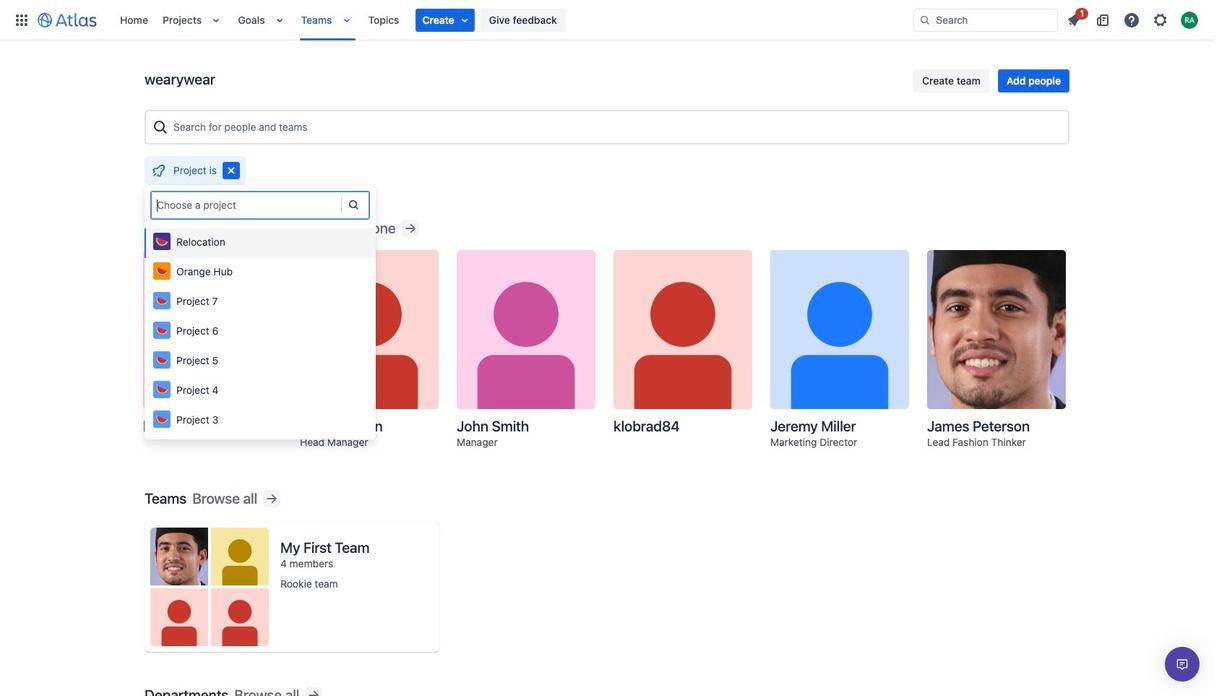 Task type: describe. For each thing, give the bounding box(es) containing it.
Search for people and teams field
[[169, 114, 1063, 140]]

search for people and teams image
[[152, 119, 169, 136]]

0 horizontal spatial browse all image
[[263, 490, 281, 508]]

Search field
[[914, 8, 1059, 31]]

settings image
[[1153, 11, 1170, 29]]

search image
[[920, 14, 931, 26]]

1 vertical spatial browse all image
[[305, 687, 323, 696]]

help image
[[1124, 11, 1141, 29]]

switch to... image
[[13, 11, 30, 29]]

1 horizontal spatial list
[[1062, 5, 1206, 31]]

open intercom messenger image
[[1174, 656, 1192, 673]]

open image
[[345, 196, 362, 213]]

0 horizontal spatial list
[[113, 0, 914, 40]]

remove current filter image
[[223, 162, 240, 179]]



Task type: vqa. For each thing, say whether or not it's contained in the screenshot.
dialog
no



Task type: locate. For each thing, give the bounding box(es) containing it.
banner
[[0, 0, 1215, 40]]

account image
[[1182, 11, 1199, 29]]

notifications image
[[1066, 11, 1083, 29]]

0 vertical spatial browse all image
[[263, 490, 281, 508]]

None search field
[[914, 8, 1059, 31]]

1 horizontal spatial browse all image
[[305, 687, 323, 696]]

top element
[[9, 0, 914, 40]]

1 horizontal spatial list item
[[1062, 5, 1089, 31]]

list item inside top element
[[415, 8, 475, 31]]

0 horizontal spatial list item
[[415, 8, 475, 31]]

browse everyone image
[[402, 220, 419, 237]]

list
[[113, 0, 914, 40], [1062, 5, 1206, 31]]

list item
[[1062, 5, 1089, 31], [415, 8, 475, 31]]

browse all image
[[263, 490, 281, 508], [305, 687, 323, 696]]

None text field
[[157, 198, 160, 213]]



